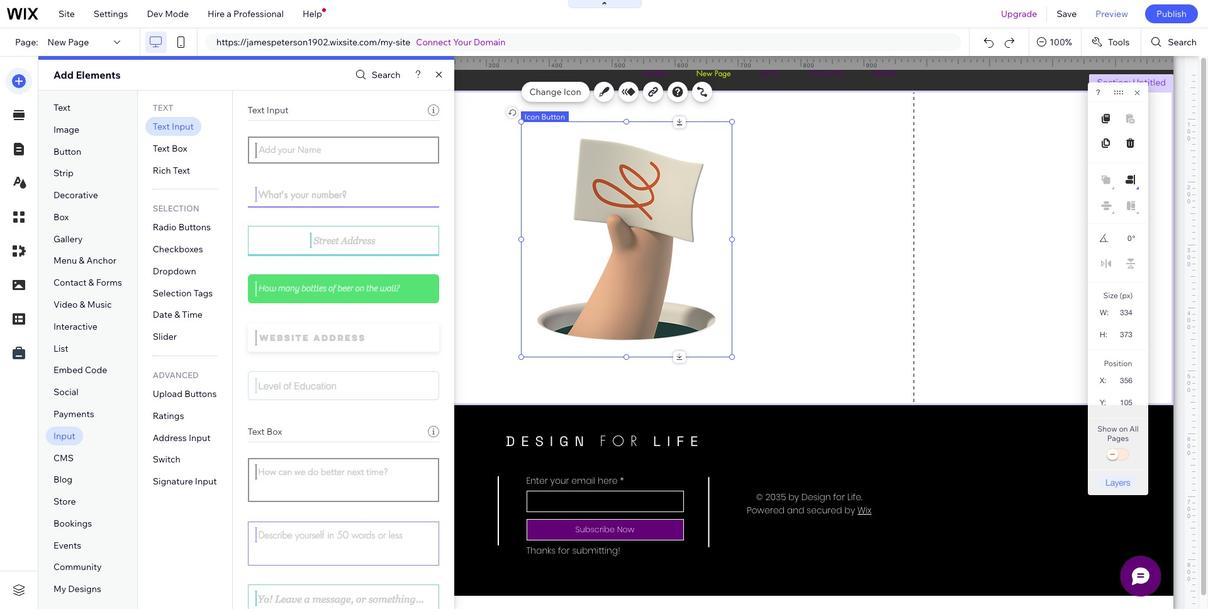 Task type: describe. For each thing, give the bounding box(es) containing it.
video & music
[[53, 299, 112, 310]]

1 horizontal spatial icon
[[564, 86, 581, 98]]

900
[[866, 62, 878, 69]]

switch
[[153, 454, 180, 465]]

dev mode
[[147, 8, 189, 20]]

date
[[153, 309, 172, 321]]

your
[[453, 36, 472, 48]]

dev
[[147, 8, 163, 20]]

2 horizontal spatial box
[[267, 426, 282, 437]]

0 horizontal spatial search
[[372, 69, 401, 81]]

? button
[[1096, 88, 1100, 97]]

tags
[[194, 287, 213, 299]]

y:
[[1100, 398, 1106, 407]]

a
[[227, 8, 232, 20]]

rich text
[[153, 165, 190, 176]]

new page
[[48, 36, 89, 48]]

& for menu
[[79, 255, 85, 266]]

menu
[[53, 255, 77, 266]]

decorative
[[53, 189, 98, 201]]

hire
[[208, 8, 225, 20]]

radio
[[153, 222, 177, 233]]

gallery
[[53, 233, 83, 245]]

all
[[1130, 424, 1139, 434]]

contact & forms
[[53, 277, 122, 288]]

radio buttons
[[153, 222, 211, 233]]

& for contact
[[88, 277, 94, 288]]

contact
[[53, 277, 86, 288]]

professional
[[233, 8, 284, 20]]

1 horizontal spatial box
[[172, 143, 187, 154]]

forms
[[96, 277, 122, 288]]

payments
[[53, 408, 94, 420]]

music
[[87, 299, 112, 310]]

video
[[53, 299, 78, 310]]

section: untitled
[[1097, 77, 1166, 88]]

add
[[53, 69, 74, 81]]

menu & anchor
[[53, 255, 116, 266]]

bookings
[[53, 518, 92, 529]]

tools
[[1108, 36, 1130, 48]]

connect
[[416, 36, 451, 48]]

change icon
[[530, 86, 581, 98]]

signature
[[153, 476, 193, 487]]

blog
[[53, 474, 72, 485]]

change
[[530, 86, 562, 98]]

address input
[[153, 432, 211, 443]]

domain
[[474, 36, 506, 48]]

address
[[153, 432, 187, 443]]

w:
[[1100, 308, 1109, 317]]

community
[[53, 562, 102, 573]]

700
[[740, 62, 752, 69]]

my
[[53, 583, 66, 595]]

embed code
[[53, 365, 107, 376]]

& for video
[[80, 299, 85, 310]]

hire a professional
[[208, 8, 284, 20]]

upload
[[153, 388, 183, 400]]

selection tags
[[153, 287, 213, 299]]

0 vertical spatial search button
[[1142, 28, 1208, 56]]

800
[[803, 62, 815, 69]]

list
[[53, 343, 68, 354]]

size
[[1103, 291, 1118, 300]]

untitled
[[1133, 77, 1166, 88]]

tools button
[[1082, 28, 1141, 56]]

site
[[396, 36, 411, 48]]



Task type: vqa. For each thing, say whether or not it's contained in the screenshot.
AI within the Create custom content with the AI Text Creator. Simply answer a few questions and it'll do the work for you.
no



Task type: locate. For each thing, give the bounding box(es) containing it.
1 vertical spatial icon
[[525, 112, 540, 121]]

2 vertical spatial box
[[267, 426, 282, 437]]

ratings
[[153, 410, 184, 422]]

0 vertical spatial text box
[[153, 143, 187, 154]]

button
[[541, 112, 565, 121], [53, 146, 81, 157]]

save
[[1057, 8, 1077, 20]]

settings
[[94, 8, 128, 20]]

0 vertical spatial text input
[[248, 104, 288, 116]]

x:
[[1100, 376, 1107, 385]]

date & time
[[153, 309, 203, 321]]

1 horizontal spatial search
[[1168, 36, 1197, 48]]

1 vertical spatial text box
[[248, 426, 282, 437]]

& left forms on the top of the page
[[88, 277, 94, 288]]

anchor
[[87, 255, 116, 266]]

100%
[[1050, 36, 1072, 48]]

buttons for upload buttons
[[184, 388, 217, 400]]

button down image
[[53, 146, 81, 157]]

layers
[[1106, 477, 1131, 488]]

icon button
[[525, 112, 565, 121]]

& right 'menu'
[[79, 255, 85, 266]]

button down change icon
[[541, 112, 565, 121]]

°
[[1132, 234, 1135, 243]]

0 vertical spatial box
[[172, 143, 187, 154]]

selection down the dropdown
[[153, 287, 192, 299]]

new
[[48, 36, 66, 48]]

& right video
[[80, 299, 85, 310]]

0 horizontal spatial button
[[53, 146, 81, 157]]

preview
[[1096, 8, 1128, 20]]

None text field
[[1113, 304, 1138, 321], [1113, 372, 1138, 389], [1113, 394, 1138, 411], [1113, 304, 1138, 321], [1113, 372, 1138, 389], [1113, 394, 1138, 411]]

1 vertical spatial selection
[[153, 287, 192, 299]]

https://jamespeterson1902.wixsite.com/my-
[[216, 36, 396, 48]]

switch
[[1106, 446, 1131, 464]]

publish
[[1157, 8, 1187, 20]]

icon down change
[[525, 112, 540, 121]]

1 vertical spatial buttons
[[184, 388, 217, 400]]

1 horizontal spatial search button
[[1142, 28, 1208, 56]]

0 vertical spatial button
[[541, 112, 565, 121]]

icon
[[564, 86, 581, 98], [525, 112, 540, 121]]

elements
[[76, 69, 121, 81]]

1 horizontal spatial text input
[[248, 104, 288, 116]]

image
[[53, 124, 79, 135]]

400
[[552, 62, 563, 69]]

1 vertical spatial box
[[53, 211, 69, 223]]

store
[[53, 496, 76, 507]]

buttons down advanced
[[184, 388, 217, 400]]

slider
[[153, 331, 177, 342]]

box
[[172, 143, 187, 154], [53, 211, 69, 223], [267, 426, 282, 437]]

0 horizontal spatial icon
[[525, 112, 540, 121]]

size (px)
[[1103, 291, 1133, 300]]

1 vertical spatial button
[[53, 146, 81, 157]]

selection for selection
[[153, 203, 199, 214]]

dropdown
[[153, 266, 196, 277]]

show
[[1098, 424, 1117, 434]]

buttons
[[178, 222, 211, 233], [184, 388, 217, 400]]

social
[[53, 386, 78, 398]]

advanced
[[153, 370, 199, 380]]

None text field
[[1115, 230, 1132, 247], [1114, 326, 1138, 343], [1115, 230, 1132, 247], [1114, 326, 1138, 343]]

0 horizontal spatial search button
[[352, 66, 401, 84]]

checkboxes
[[153, 244, 203, 255]]

600
[[677, 62, 689, 69]]

pages
[[1107, 434, 1129, 443]]

text
[[53, 102, 71, 113], [153, 103, 173, 113], [248, 104, 265, 116], [153, 121, 170, 132], [153, 143, 170, 154], [173, 165, 190, 176], [248, 426, 265, 437]]

site
[[59, 8, 75, 20]]

designs
[[68, 583, 101, 595]]

selection up radio buttons at left
[[153, 203, 199, 214]]

1 vertical spatial search button
[[352, 66, 401, 84]]

position
[[1104, 359, 1132, 368]]

buttons for radio buttons
[[178, 222, 211, 233]]

code
[[85, 365, 107, 376]]

0 horizontal spatial text input
[[153, 121, 194, 132]]

?
[[1096, 88, 1100, 97]]

500
[[615, 62, 626, 69]]

rich
[[153, 165, 171, 176]]

0 horizontal spatial box
[[53, 211, 69, 223]]

show on all pages
[[1098, 424, 1139, 443]]

search button down https://jamespeterson1902.wixsite.com/my-site connect your domain
[[352, 66, 401, 84]]

search
[[1168, 36, 1197, 48], [372, 69, 401, 81]]

upgrade
[[1001, 8, 1037, 20]]

publish button
[[1145, 4, 1198, 23]]

0 horizontal spatial text box
[[153, 143, 187, 154]]

layers button
[[1098, 476, 1138, 489]]

interactive
[[53, 321, 97, 332]]

2 selection from the top
[[153, 287, 192, 299]]

signature input
[[153, 476, 217, 487]]

0 vertical spatial icon
[[564, 86, 581, 98]]

cms
[[53, 452, 74, 463]]

1 vertical spatial search
[[372, 69, 401, 81]]

add elements
[[53, 69, 121, 81]]

1 selection from the top
[[153, 203, 199, 214]]

upload buttons
[[153, 388, 217, 400]]

my designs
[[53, 583, 101, 595]]

0 vertical spatial search
[[1168, 36, 1197, 48]]

search down site
[[372, 69, 401, 81]]

300
[[489, 62, 500, 69]]

mode
[[165, 8, 189, 20]]

0 vertical spatial selection
[[153, 203, 199, 214]]

(px)
[[1120, 291, 1133, 300]]

& for date
[[174, 309, 180, 321]]

1 horizontal spatial button
[[541, 112, 565, 121]]

search button down publish
[[1142, 28, 1208, 56]]

selection for selection tags
[[153, 287, 192, 299]]

help
[[303, 8, 322, 20]]

input
[[267, 104, 288, 116], [172, 121, 194, 132], [53, 430, 75, 442], [189, 432, 211, 443], [195, 476, 217, 487]]

& right date at the left bottom
[[174, 309, 180, 321]]

100% button
[[1030, 28, 1081, 56]]

1 vertical spatial text input
[[153, 121, 194, 132]]

on
[[1119, 424, 1128, 434]]

save button
[[1047, 0, 1086, 28]]

page
[[68, 36, 89, 48]]

strip
[[53, 168, 73, 179]]

0 vertical spatial buttons
[[178, 222, 211, 233]]

icon right change
[[564, 86, 581, 98]]

search down publish button
[[1168, 36, 1197, 48]]

events
[[53, 540, 81, 551]]

preview button
[[1086, 0, 1138, 28]]

section:
[[1097, 77, 1131, 88]]

https://jamespeterson1902.wixsite.com/my-site connect your domain
[[216, 36, 506, 48]]

1 horizontal spatial text box
[[248, 426, 282, 437]]

embed
[[53, 365, 83, 376]]

buttons up checkboxes at the top left of page
[[178, 222, 211, 233]]



